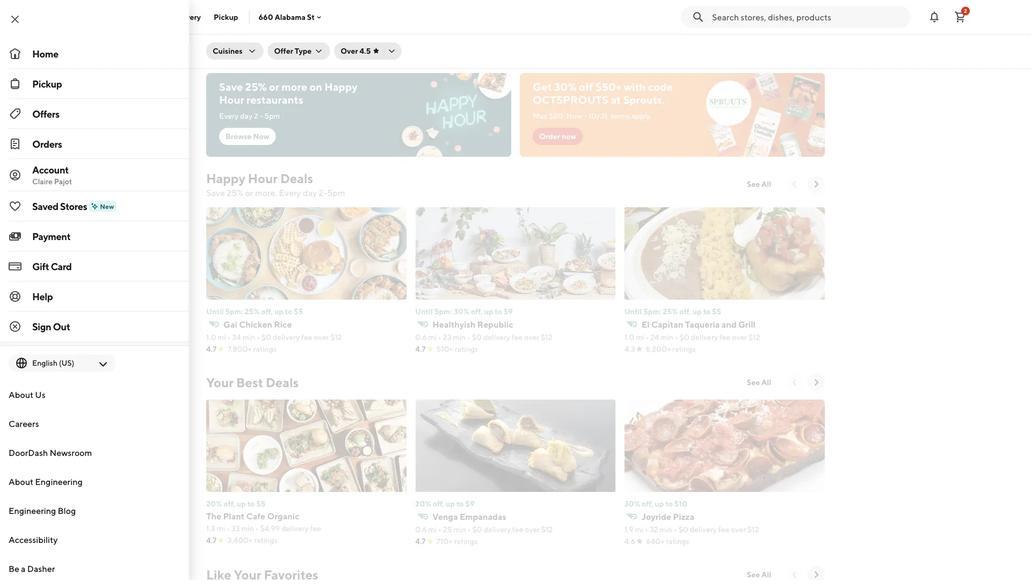 Task type: locate. For each thing, give the bounding box(es) containing it.
25% inside happy hour deals save 25% or more. every day 2-5pm
[[227, 188, 244, 198]]

2 all from the top
[[762, 378, 771, 387]]

pickup down home
[[32, 78, 62, 89]]

1 vertical spatial now
[[253, 132, 269, 141]]

0 horizontal spatial or
[[245, 188, 253, 198]]

1 vertical spatial see
[[747, 378, 760, 387]]

2 vertical spatial see all
[[747, 570, 771, 579]]

mi right 1.9
[[635, 525, 644, 534]]

delivery down pizza
[[690, 525, 717, 534]]

1 - from the left
[[260, 111, 263, 120]]

1 vertical spatial 2
[[254, 111, 258, 120]]

0 vertical spatial every
[[219, 111, 239, 120]]

until 5pm: 25% off, up to $5 up chicken
[[206, 307, 303, 316]]

browse
[[226, 132, 252, 141]]

640+
[[646, 537, 665, 546]]

next button of carousel image
[[811, 179, 822, 190], [811, 569, 822, 580]]

1 horizontal spatial until
[[415, 307, 433, 316]]

until
[[206, 307, 224, 316], [415, 307, 433, 316], [624, 307, 642, 316]]

ratings for gai
[[253, 345, 277, 353]]

notification bell image
[[928, 10, 941, 23]]

1 vertical spatial see all
[[747, 378, 771, 387]]

over for joyride pizza
[[731, 525, 746, 534]]

0.6 left 23
[[415, 333, 427, 342]]

1 horizontal spatial now
[[566, 111, 582, 120]]

see for joyride pizza
[[747, 378, 760, 387]]

1 horizontal spatial 2
[[964, 8, 967, 14]]

30% up 1.9
[[624, 499, 640, 508]]

to
[[285, 307, 292, 316], [495, 307, 502, 316], [703, 307, 711, 316], [247, 499, 255, 508], [457, 499, 464, 508], [666, 499, 673, 508]]

$5 up taqueria
[[712, 307, 721, 316]]

ratings down 1.0 mi • 24 min • $0 delivery fee over $12
[[673, 345, 696, 353]]

engineering up blog
[[35, 477, 83, 487]]

delivery for el capitan taqueria and grill
[[691, 333, 718, 342]]

20% off, up to $9
[[415, 499, 475, 508]]

3 5pm: from the left
[[644, 307, 661, 316]]

now right browse
[[253, 132, 269, 141]]

offers up orders
[[32, 108, 59, 120]]

0 horizontal spatial until
[[206, 307, 224, 316]]

0 horizontal spatial 5pm
[[264, 111, 280, 120]]

0 items, open order cart image
[[954, 10, 967, 23]]

delivery for gai chicken rice
[[273, 333, 300, 342]]

up up plant
[[237, 499, 246, 508]]

0 vertical spatial see all link
[[741, 176, 778, 193]]

1 see all from the top
[[747, 180, 771, 189]]

fee
[[301, 333, 312, 342], [512, 333, 523, 342], [720, 333, 731, 342], [310, 524, 321, 533], [512, 525, 523, 534], [719, 525, 730, 534]]

1 vertical spatial day
[[303, 188, 317, 198]]

pickup button
[[207, 8, 245, 26]]

1 1.0 from the left
[[206, 333, 216, 342]]

fee for gai chicken rice
[[301, 333, 312, 342]]

mi left 34
[[218, 333, 226, 342]]

1 horizontal spatial 5pm:
[[434, 307, 452, 316]]

25% up capitan
[[663, 307, 678, 316]]

5pm:
[[225, 307, 243, 316], [434, 307, 452, 316], [644, 307, 661, 316]]

over for el capitan taqueria and grill
[[732, 333, 747, 342]]

20%
[[206, 499, 222, 508], [415, 499, 431, 508]]

30% up the octsprouts
[[554, 81, 577, 93]]

0 vertical spatial $9
[[504, 307, 513, 316]]

0 vertical spatial next button of carousel image
[[811, 179, 822, 190]]

1 see from the top
[[747, 180, 760, 189]]

about us
[[9, 390, 45, 400]]

• left 32
[[645, 525, 648, 534]]

2 5pm: from the left
[[434, 307, 452, 316]]

hour up more.
[[248, 171, 278, 186]]

order
[[539, 132, 560, 141]]

2 right notification bell image
[[964, 8, 967, 14]]

- left "10/31,"
[[584, 111, 587, 120]]

0.6
[[415, 333, 427, 342], [415, 525, 427, 534]]

mi left 23
[[429, 333, 437, 342]]

new
[[100, 202, 114, 210]]

660
[[259, 12, 273, 21]]

3,400+
[[227, 536, 253, 545]]

save left more.
[[206, 188, 225, 198]]

now down the octsprouts
[[566, 111, 582, 120]]

pickup up cuisines
[[214, 12, 238, 21]]

2 horizontal spatial $5
[[712, 307, 721, 316]]

1 horizontal spatial or
[[269, 81, 279, 93]]

hour up browse
[[219, 93, 244, 106]]

0 vertical spatial deals
[[280, 171, 313, 186]]

30% up healthyish
[[454, 307, 470, 316]]

0 horizontal spatial every
[[219, 111, 239, 120]]

previous button of carousel image
[[790, 377, 800, 388], [790, 569, 800, 580]]

0 vertical spatial pickup
[[214, 12, 238, 21]]

0 horizontal spatial hour
[[219, 93, 244, 106]]

1 vertical spatial all
[[762, 378, 771, 387]]

2 horizontal spatial 5pm:
[[644, 307, 661, 316]]

over for gai chicken rice
[[314, 333, 329, 342]]

0 horizontal spatial $5
[[256, 499, 265, 508]]

up up republic
[[484, 307, 493, 316]]

your
[[206, 375, 234, 390]]

or up the restaurants
[[269, 81, 279, 93]]

fee for venga empanadas
[[512, 525, 523, 534]]

1 horizontal spatial 20%
[[415, 499, 431, 508]]

save
[[219, 81, 243, 93], [206, 188, 225, 198]]

healthyish republic
[[433, 319, 513, 330]]

1 vertical spatial every
[[279, 188, 301, 198]]

previous button of carousel image for 2nd next button of carousel icon from the top
[[790, 569, 800, 580]]

all for joyride pizza
[[762, 378, 771, 387]]

10/31,
[[589, 111, 609, 120]]

the
[[206, 511, 221, 521]]

delivery down republic
[[483, 333, 510, 342]]

1 vertical spatial previous button of carousel image
[[790, 569, 800, 580]]

0 vertical spatial see
[[747, 180, 760, 189]]

$5 for taqueria
[[712, 307, 721, 316]]

0 horizontal spatial 2
[[254, 111, 258, 120]]

$9 up venga empanadas
[[465, 499, 475, 508]]

up up rice at bottom left
[[274, 307, 284, 316]]

0 vertical spatial all
[[762, 180, 771, 189]]

• down "healthyish republic"
[[467, 333, 470, 342]]

1.0 mi • 34 min • $0 delivery fee over $12
[[206, 333, 342, 342]]

ratings for joyride
[[666, 537, 689, 546]]

about us link
[[0, 380, 189, 409]]

dasher
[[27, 564, 55, 574]]

$12 for venga empanadas
[[541, 525, 553, 534]]

1 horizontal spatial $5
[[294, 307, 303, 316]]

min up 640+ ratings
[[660, 525, 672, 534]]

to left $10
[[666, 499, 673, 508]]

ratings down 1.0 mi • 34 min • $0 delivery fee over $12
[[253, 345, 277, 353]]

1 vertical spatial engineering
[[9, 506, 56, 516]]

4.6
[[624, 537, 635, 546]]

type
[[295, 46, 312, 55]]

$5 up 1.0 mi • 34 min • $0 delivery fee over $12
[[294, 307, 303, 316]]

orders link
[[0, 129, 189, 159]]

0 vertical spatial 0.6
[[415, 333, 427, 342]]

out
[[53, 321, 70, 332]]

sprouts.
[[623, 93, 665, 106]]

1 horizontal spatial 5pm
[[327, 188, 345, 198]]

2 vertical spatial 30%
[[624, 499, 640, 508]]

previous button of carousel image for next button of carousel image
[[790, 377, 800, 388]]

25% up the restaurants
[[245, 81, 267, 93]]

pajot
[[54, 177, 72, 186]]

4.7 for venga empanadas
[[415, 537, 426, 546]]

20% for 20% off, up to $9
[[415, 499, 431, 508]]

3 see all from the top
[[747, 570, 771, 579]]

saved stores
[[32, 200, 87, 212]]

close image
[[9, 13, 21, 26]]

0 horizontal spatial now
[[253, 132, 269, 141]]

over for healthyish republic
[[524, 333, 539, 342]]

ratings down 0.6 mi • 23 min • $0 delivery fee over $12
[[455, 345, 478, 353]]

1 horizontal spatial 30%
[[554, 81, 577, 93]]

0 vertical spatial 30%
[[554, 81, 577, 93]]

2 horizontal spatial 30%
[[624, 499, 640, 508]]

see all link for el capitan taqueria and grill
[[741, 176, 778, 193]]

0 vertical spatial hour
[[219, 93, 244, 106]]

1 vertical spatial about
[[9, 477, 33, 487]]

4.7 for gai chicken rice
[[206, 345, 217, 353]]

$0 down the gai chicken rice
[[261, 333, 271, 342]]

engineering
[[35, 477, 83, 487], [9, 506, 56, 516]]

1 vertical spatial or
[[245, 188, 253, 198]]

0 horizontal spatial until 5pm: 25% off, up to $5
[[206, 307, 303, 316]]

0.6 mi • 23 min • $0 delivery fee over $12
[[415, 333, 552, 342]]

0 vertical spatial save
[[219, 81, 243, 93]]

about down doordash
[[9, 477, 33, 487]]

until for healthyish republic
[[415, 307, 433, 316]]

day inside save 25% or more on happy hour restaurants every day 2 - 5pm
[[240, 111, 252, 120]]

min up '710+ ratings'
[[454, 525, 466, 534]]

1 all from the top
[[762, 180, 771, 189]]

5pm
[[264, 111, 280, 120], [327, 188, 345, 198]]

to up venga empanadas
[[457, 499, 464, 508]]

0.6 for venga empanadas
[[415, 525, 427, 534]]

1 see all link from the top
[[741, 176, 778, 193]]

2 see all link from the top
[[741, 374, 778, 391]]

5pm: up gai
[[225, 307, 243, 316]]

mi for gai chicken rice
[[218, 333, 226, 342]]

3 until from the left
[[624, 307, 642, 316]]

1.0 left 34
[[206, 333, 216, 342]]

order now
[[539, 132, 576, 141]]

gai
[[223, 319, 237, 330]]

until for gai chicken rice
[[206, 307, 224, 316]]

fee for joyride pizza
[[719, 525, 730, 534]]

happy hour deals save 25% or more. every day 2-5pm
[[206, 171, 345, 198]]

venga empanadas
[[433, 512, 506, 522]]

0 horizontal spatial 5pm:
[[225, 307, 243, 316]]

$0 down empanadas
[[472, 525, 482, 534]]

2 until 5pm: 25% off, up to $5 from the left
[[624, 307, 721, 316]]

4.7 for healthyish republic
[[415, 345, 426, 353]]

see
[[747, 180, 760, 189], [747, 378, 760, 387], [747, 570, 760, 579]]

mi for healthyish republic
[[429, 333, 437, 342]]

25%
[[245, 81, 267, 93], [227, 188, 244, 198], [245, 307, 260, 316], [663, 307, 678, 316]]

sign
[[32, 321, 51, 332]]

2 vertical spatial see all link
[[741, 566, 778, 580]]

1 horizontal spatial every
[[279, 188, 301, 198]]

5pm: up healthyish
[[434, 307, 452, 316]]

min for el
[[661, 333, 674, 342]]

deals inside happy hour deals save 25% or more. every day 2-5pm
[[280, 171, 313, 186]]

card
[[51, 261, 72, 272]]

$0 down "healthyish republic"
[[472, 333, 482, 342]]

to inside 20% off, up to $5 the plant cafe organic 1.3 mi • 33 min • $4.99 delivery fee
[[247, 499, 255, 508]]

1 horizontal spatial day
[[303, 188, 317, 198]]

1 vertical spatial pickup
[[32, 78, 62, 89]]

2 vertical spatial see
[[747, 570, 760, 579]]

1 horizontal spatial 1.0
[[624, 333, 634, 342]]

hour inside happy hour deals save 25% or more. every day 2-5pm
[[248, 171, 278, 186]]

1 0.6 from the top
[[415, 333, 427, 342]]

delivery down rice at bottom left
[[273, 333, 300, 342]]

pickup inside button
[[214, 12, 238, 21]]

0 vertical spatial day
[[240, 111, 252, 120]]

sign out link
[[0, 312, 189, 342]]

2 1.0 from the left
[[624, 333, 634, 342]]

deals
[[280, 171, 313, 186], [266, 375, 299, 390]]

5pm: up el
[[644, 307, 661, 316]]

over for venga empanadas
[[525, 525, 540, 534]]

4.7 left 7,800+
[[206, 345, 217, 353]]

max
[[533, 111, 548, 120]]

careers
[[9, 419, 39, 429]]

off, up the gai chicken rice
[[261, 307, 273, 316]]

previous button of carousel image
[[790, 179, 800, 190]]

off, up plant
[[224, 499, 235, 508]]

delivery
[[273, 333, 300, 342], [483, 333, 510, 342], [691, 333, 718, 342], [282, 524, 309, 533], [484, 525, 511, 534], [690, 525, 717, 534]]

$5 up cafe
[[256, 499, 265, 508]]

2 inside save 25% or more on happy hour restaurants every day 2 - 5pm
[[254, 111, 258, 120]]

1 vertical spatial 5pm
[[327, 188, 345, 198]]

offers link
[[0, 99, 189, 129]]

$5 for rice
[[294, 307, 303, 316]]

$0 up 8,200+ ratings
[[680, 333, 689, 342]]

0 vertical spatial happy
[[325, 81, 358, 93]]

day left 2-
[[303, 188, 317, 198]]

0 horizontal spatial $9
[[465, 499, 475, 508]]

doordash newsroom link
[[0, 438, 189, 467]]

0 vertical spatial now
[[566, 111, 582, 120]]

about for about engineering
[[9, 477, 33, 487]]

mi down el
[[636, 333, 644, 342]]

octsprouts
[[533, 93, 609, 106]]

2 20% from the left
[[415, 499, 431, 508]]

min inside 20% off, up to $5 the plant cafe organic 1.3 mi • 33 min • $4.99 delivery fee
[[241, 524, 254, 533]]

engineering up the accessibility
[[9, 506, 56, 516]]

1 vertical spatial next button of carousel image
[[811, 569, 822, 580]]

now inside get 30% off $50+ with code octsprouts at sprouts. max $20. now - 10/31, terms apply.
[[566, 111, 582, 120]]

24
[[650, 333, 659, 342]]

until up healthyish
[[415, 307, 433, 316]]

2 until from the left
[[415, 307, 433, 316]]

0 horizontal spatial day
[[240, 111, 252, 120]]

4.7 left the 710+
[[415, 537, 426, 546]]

min right 33
[[241, 524, 254, 533]]

2 0.6 from the top
[[415, 525, 427, 534]]

0.6 left the 25
[[415, 525, 427, 534]]

1 until from the left
[[206, 307, 224, 316]]

- down the restaurants
[[260, 111, 263, 120]]

1 vertical spatial save
[[206, 188, 225, 198]]

pizza
[[673, 512, 695, 522]]

0 horizontal spatial happy
[[206, 171, 245, 186]]

$0 down pizza
[[679, 525, 688, 534]]

to up cafe
[[247, 499, 255, 508]]

1 until 5pm: 25% off, up to $5 from the left
[[206, 307, 303, 316]]

delivery down empanadas
[[484, 525, 511, 534]]

1 vertical spatial 30%
[[454, 307, 470, 316]]

fee inside 20% off, up to $5 the plant cafe organic 1.3 mi • 33 min • $4.99 delivery fee
[[310, 524, 321, 533]]

cuisines
[[213, 46, 243, 55]]

delivery inside 20% off, up to $5 the plant cafe organic 1.3 mi • 33 min • $4.99 delivery fee
[[282, 524, 309, 533]]

about left the us
[[9, 390, 33, 400]]

alabama
[[275, 12, 306, 21]]

all for el capitan taqueria and grill
[[762, 180, 771, 189]]

all
[[762, 180, 771, 189], [762, 378, 771, 387], [762, 570, 771, 579]]

about for about us
[[9, 390, 33, 400]]

0 vertical spatial 2
[[964, 8, 967, 14]]

happy down browse
[[206, 171, 245, 186]]

orders
[[32, 138, 62, 150]]

$12 for gai chicken rice
[[330, 333, 342, 342]]

every up browse
[[219, 111, 239, 120]]

see all for el capitan taqueria and grill
[[747, 180, 771, 189]]

1 horizontal spatial pickup
[[214, 12, 238, 21]]

until 5pm: 25% off, up to $5 up capitan
[[624, 307, 721, 316]]

with
[[624, 81, 646, 93]]

1 vertical spatial 0.6
[[415, 525, 427, 534]]

0 horizontal spatial 20%
[[206, 499, 222, 508]]

0 horizontal spatial offers
[[32, 108, 59, 120]]

• left 23
[[438, 333, 442, 342]]

up up el capitan taqueria and grill
[[693, 307, 702, 316]]

0 vertical spatial offers
[[206, 3, 269, 28]]

4.7 down 1.3 on the bottom
[[206, 536, 217, 545]]

see for el capitan taqueria and grill
[[747, 180, 760, 189]]

5pm: for healthyish
[[434, 307, 452, 316]]

1 vertical spatial deals
[[266, 375, 299, 390]]

0 vertical spatial or
[[269, 81, 279, 93]]

delivery button
[[165, 8, 207, 26]]

• left 34
[[228, 333, 231, 342]]

el
[[642, 319, 650, 330]]

or left more.
[[245, 188, 253, 198]]

25% inside save 25% or more on happy hour restaurants every day 2 - 5pm
[[245, 81, 267, 93]]

browse now
[[226, 132, 269, 141]]

get 30% off $50+ with code octsprouts at sprouts. max $20. now - 10/31, terms apply.
[[533, 81, 673, 120]]

$0 for republic
[[472, 333, 482, 342]]

1 about from the top
[[9, 390, 33, 400]]

every inside save 25% or more on happy hour restaurants every day 2 - 5pm
[[219, 111, 239, 120]]

account
[[32, 164, 69, 175]]

4.7
[[206, 345, 217, 353], [415, 345, 426, 353], [206, 536, 217, 545], [415, 537, 426, 546]]

0 vertical spatial about
[[9, 390, 33, 400]]

day up 'browse now'
[[240, 111, 252, 120]]

be
[[9, 564, 19, 574]]

restaurants
[[246, 93, 303, 106]]

2 horizontal spatial until
[[624, 307, 642, 316]]

see all for joyride pizza
[[747, 378, 771, 387]]

2 about from the top
[[9, 477, 33, 487]]

20% inside 20% off, up to $5 the plant cafe organic 1.3 mi • 33 min • $4.99 delivery fee
[[206, 499, 222, 508]]

0 vertical spatial 5pm
[[264, 111, 280, 120]]

0 vertical spatial previous button of carousel image
[[790, 377, 800, 388]]

el capitan taqueria and grill
[[642, 319, 756, 330]]

2 - from the left
[[584, 111, 587, 120]]

1 horizontal spatial until 5pm: 25% off, up to $5
[[624, 307, 721, 316]]

1 horizontal spatial offers
[[206, 3, 269, 28]]

payment link
[[0, 221, 189, 251]]

2 previous button of carousel image from the top
[[790, 569, 800, 580]]

0 vertical spatial see all
[[747, 180, 771, 189]]

until 5pm: 25% off, up to $5 for chicken
[[206, 307, 303, 316]]

min up 510+ ratings
[[453, 333, 466, 342]]

2 up 'browse now'
[[254, 111, 258, 120]]

1 horizontal spatial -
[[584, 111, 587, 120]]

• left 24
[[646, 333, 649, 342]]

until up gai
[[206, 307, 224, 316]]

1 vertical spatial offers
[[32, 108, 59, 120]]

1 vertical spatial happy
[[206, 171, 245, 186]]

about
[[9, 390, 33, 400], [9, 477, 33, 487]]

0 horizontal spatial -
[[260, 111, 263, 120]]

$12 for joyride pizza
[[748, 525, 759, 534]]

day
[[240, 111, 252, 120], [303, 188, 317, 198]]

ratings right the 710+
[[454, 537, 478, 546]]

1 horizontal spatial hour
[[248, 171, 278, 186]]

$12
[[330, 333, 342, 342], [541, 333, 552, 342], [749, 333, 760, 342], [541, 525, 553, 534], [748, 525, 759, 534]]

st
[[307, 12, 315, 21]]

2 vertical spatial all
[[762, 570, 771, 579]]

2 see all from the top
[[747, 378, 771, 387]]

1 horizontal spatial happy
[[325, 81, 358, 93]]

0 horizontal spatial 1.0
[[206, 333, 216, 342]]

1 20% from the left
[[206, 499, 222, 508]]

now inside button
[[253, 132, 269, 141]]

0 vertical spatial engineering
[[35, 477, 83, 487]]

3,400+ ratings
[[227, 536, 278, 545]]

to up rice at bottom left
[[285, 307, 292, 316]]

mi left the 25
[[429, 525, 437, 534]]

happy right on
[[325, 81, 358, 93]]

delivery down taqueria
[[691, 333, 718, 342]]

min up 7,800+ ratings
[[243, 333, 255, 342]]

min right 24
[[661, 333, 674, 342]]

until 5pm: 25% off, up to $5 for capitan
[[624, 307, 721, 316]]

1 vertical spatial hour
[[248, 171, 278, 186]]

gift card
[[32, 261, 72, 272]]

happy inside happy hour deals save 25% or more. every day 2-5pm
[[206, 171, 245, 186]]

2 see from the top
[[747, 378, 760, 387]]

over 4.5
[[341, 46, 371, 55]]

1 previous button of carousel image from the top
[[790, 377, 800, 388]]

1 vertical spatial see all link
[[741, 374, 778, 391]]

1 5pm: from the left
[[225, 307, 243, 316]]

min
[[243, 333, 255, 342], [453, 333, 466, 342], [661, 333, 674, 342], [241, 524, 254, 533], [454, 525, 466, 534], [660, 525, 672, 534]]

4.7 left 510+
[[415, 345, 426, 353]]

until up el
[[624, 307, 642, 316]]

until 5pm: 25% off, up to $5
[[206, 307, 303, 316], [624, 307, 721, 316]]



Task type: vqa. For each thing, say whether or not it's contained in the screenshot.
Capitan $0
yes



Task type: describe. For each thing, give the bounding box(es) containing it.
up up joyride at the right bottom of the page
[[655, 499, 664, 508]]

capitan
[[652, 319, 683, 330]]

organic
[[267, 511, 299, 521]]

1.9
[[624, 525, 634, 534]]

$12 for el capitan taqueria and grill
[[749, 333, 760, 342]]

off, up venga
[[433, 499, 444, 508]]

venga
[[433, 512, 458, 522]]

delivery for healthyish republic
[[483, 333, 510, 342]]

home
[[32, 48, 58, 59]]

ratings for el
[[673, 345, 696, 353]]

now
[[562, 132, 576, 141]]

rice
[[274, 319, 292, 330]]

min for joyride
[[660, 525, 672, 534]]

$0 for capitan
[[680, 333, 689, 342]]

to up taqueria
[[703, 307, 711, 316]]

- inside save 25% or more on happy hour restaurants every day 2 - 5pm
[[260, 111, 263, 120]]

fee for healthyish republic
[[512, 333, 523, 342]]

newsroom
[[50, 448, 92, 458]]

• left 33
[[227, 524, 230, 533]]

ratings for healthyish
[[455, 345, 478, 353]]

1 next button of carousel image from the top
[[811, 179, 822, 190]]

2 inside button
[[964, 8, 967, 14]]

cafe
[[246, 511, 265, 521]]

stores
[[60, 200, 87, 212]]

off, up el capitan taqueria and grill
[[680, 307, 691, 316]]

accessibility link
[[0, 525, 189, 554]]

min for healthyish
[[453, 333, 466, 342]]

25% up chicken
[[245, 307, 260, 316]]

off, up "healthyish republic"
[[471, 307, 483, 316]]

order now button
[[533, 128, 583, 145]]

$50+
[[595, 81, 622, 93]]

up inside 20% off, up to $5 the plant cafe organic 1.3 mi • 33 min • $4.99 delivery fee
[[237, 499, 246, 508]]

gift
[[32, 261, 49, 272]]

ratings down $4.99
[[254, 536, 278, 545]]

$20.
[[549, 111, 565, 120]]

8,200+
[[646, 345, 671, 353]]

browse now button
[[219, 128, 276, 145]]

your best deals link
[[206, 374, 299, 391]]

up up venga
[[446, 499, 455, 508]]

30% off, up to $10
[[624, 499, 687, 508]]

republic
[[477, 319, 513, 330]]

deals for hour
[[280, 171, 313, 186]]

see all link for joyride pizza
[[741, 374, 778, 391]]

or inside save 25% or more on happy hour restaurants every day 2 - 5pm
[[269, 81, 279, 93]]

us
[[35, 390, 45, 400]]

1.0 for gai chicken rice
[[206, 333, 216, 342]]

• up 8,200+ ratings
[[675, 333, 678, 342]]

5pm: for gai
[[225, 307, 243, 316]]

1 horizontal spatial $9
[[504, 307, 513, 316]]

offer type
[[274, 46, 312, 55]]

23
[[443, 333, 452, 342]]

mi for venga empanadas
[[429, 525, 437, 534]]

get
[[533, 81, 552, 93]]

or inside happy hour deals save 25% or more. every day 2-5pm
[[245, 188, 253, 198]]

every inside happy hour deals save 25% or more. every day 2-5pm
[[279, 188, 301, 198]]

joyride
[[642, 512, 671, 522]]

660 alabama st button
[[259, 12, 323, 21]]

day inside happy hour deals save 25% or more. every day 2-5pm
[[303, 188, 317, 198]]

payment
[[32, 230, 71, 242]]

off
[[579, 81, 593, 93]]

home link
[[0, 39, 189, 69]]

33
[[231, 524, 240, 533]]

to up republic
[[495, 307, 502, 316]]

0 horizontal spatial pickup
[[32, 78, 62, 89]]

32
[[650, 525, 658, 534]]

deals for best
[[266, 375, 299, 390]]

$10
[[674, 499, 687, 508]]

careers link
[[0, 409, 189, 438]]

$0 for pizza
[[679, 525, 688, 534]]

• up 640+ ratings
[[674, 525, 677, 534]]

20% off, up to $5 the plant cafe organic 1.3 mi • 33 min • $4.99 delivery fee
[[206, 499, 321, 533]]

ratings for venga
[[454, 537, 478, 546]]

640+ ratings
[[646, 537, 689, 546]]

gift card link
[[0, 251, 189, 281]]

1.9 mi • 32 min • $0 delivery fee over $12
[[624, 525, 759, 534]]

$0 for chicken
[[261, 333, 271, 342]]

0 horizontal spatial 30%
[[454, 307, 470, 316]]

min for gai
[[243, 333, 255, 342]]

engineering blog
[[9, 506, 76, 516]]

account claire pajot
[[32, 164, 72, 186]]

5pm: for el
[[644, 307, 661, 316]]

0.6 for healthyish republic
[[415, 333, 427, 342]]

until for el capitan taqueria and grill
[[624, 307, 642, 316]]

help link
[[0, 281, 189, 312]]

5pm inside save 25% or more on happy hour restaurants every day 2 - 5pm
[[264, 111, 280, 120]]

• left the 25
[[438, 525, 442, 534]]

save inside save 25% or more on happy hour restaurants every day 2 - 5pm
[[219, 81, 243, 93]]

8,200+ ratings
[[646, 345, 696, 353]]

• down the gai chicken rice
[[257, 333, 260, 342]]

plant
[[223, 511, 245, 521]]

save inside happy hour deals save 25% or more. every day 2-5pm
[[206, 188, 225, 198]]

delivery for joyride pizza
[[690, 525, 717, 534]]

$12 for healthyish republic
[[541, 333, 552, 342]]

4.3
[[624, 345, 635, 353]]

claire
[[32, 177, 53, 186]]

min for venga
[[454, 525, 466, 534]]

3 see from the top
[[747, 570, 760, 579]]

mi inside 20% off, up to $5 the plant cafe organic 1.3 mi • 33 min • $4.99 delivery fee
[[217, 524, 225, 533]]

happy inside save 25% or more on happy hour restaurants every day 2 - 5pm
[[325, 81, 358, 93]]

• down cafe
[[255, 524, 259, 533]]

20% for 20% off, up to $5 the plant cafe organic 1.3 mi • 33 min • $4.99 delivery fee
[[206, 499, 222, 508]]

510+
[[437, 345, 453, 353]]

30% inside get 30% off $50+ with code octsprouts at sprouts. max $20. now - 10/31, terms apply.
[[554, 81, 577, 93]]

3 all from the top
[[762, 570, 771, 579]]

code
[[648, 81, 673, 93]]

delivery
[[172, 12, 201, 21]]

pickup link
[[0, 69, 189, 99]]

660 alabama st
[[259, 12, 315, 21]]

delivery for venga empanadas
[[484, 525, 511, 534]]

empanadas
[[460, 512, 506, 522]]

healthyish
[[433, 319, 476, 330]]

your best deals
[[206, 375, 299, 390]]

accessibility
[[9, 535, 58, 545]]

1 vertical spatial $9
[[465, 499, 475, 508]]

doordash newsroom
[[9, 448, 92, 458]]

2 next button of carousel image from the top
[[811, 569, 822, 580]]

4.5
[[360, 46, 371, 55]]

$5 inside 20% off, up to $5 the plant cafe organic 1.3 mi • 33 min • $4.99 delivery fee
[[256, 499, 265, 508]]

be a dasher link
[[0, 554, 189, 580]]

offer type button
[[268, 42, 330, 60]]

7,800+ ratings
[[227, 345, 277, 353]]

help
[[32, 291, 53, 302]]

about engineering
[[9, 477, 83, 487]]

saved
[[32, 200, 58, 212]]

fee for el capitan taqueria and grill
[[720, 333, 731, 342]]

• down venga empanadas
[[468, 525, 471, 534]]

$0 for empanadas
[[472, 525, 482, 534]]

mi for el capitan taqueria and grill
[[636, 333, 644, 342]]

cuisines button
[[206, 42, 263, 60]]

save 25% or more on happy hour restaurants every day 2 - 5pm
[[219, 81, 358, 120]]

3 see all link from the top
[[741, 566, 778, 580]]

off, up joyride at the right bottom of the page
[[642, 499, 653, 508]]

5pm inside happy hour deals save 25% or more. every day 2-5pm
[[327, 188, 345, 198]]

a
[[21, 564, 26, 574]]

$4.99
[[260, 524, 280, 533]]

1.0 for el capitan taqueria and grill
[[624, 333, 634, 342]]

grill
[[738, 319, 756, 330]]

1.0 mi • 24 min • $0 delivery fee over $12
[[624, 333, 760, 342]]

about engineering link
[[0, 467, 189, 496]]

- inside get 30% off $50+ with code octsprouts at sprouts. max $20. now - 10/31, terms apply.
[[584, 111, 587, 120]]

mi for joyride pizza
[[635, 525, 644, 534]]

off, inside 20% off, up to $5 the plant cafe organic 1.3 mi • 33 min • $4.99 delivery fee
[[224, 499, 235, 508]]

next button of carousel image
[[811, 377, 822, 388]]

hour inside save 25% or more on happy hour restaurants every day 2 - 5pm
[[219, 93, 244, 106]]

more.
[[255, 188, 277, 198]]

2-
[[319, 188, 327, 198]]

1.3
[[206, 524, 215, 533]]

be a dasher
[[9, 564, 55, 574]]

at
[[611, 93, 621, 106]]

0.6 mi • 25 min • $0 delivery fee over $12
[[415, 525, 553, 534]]



